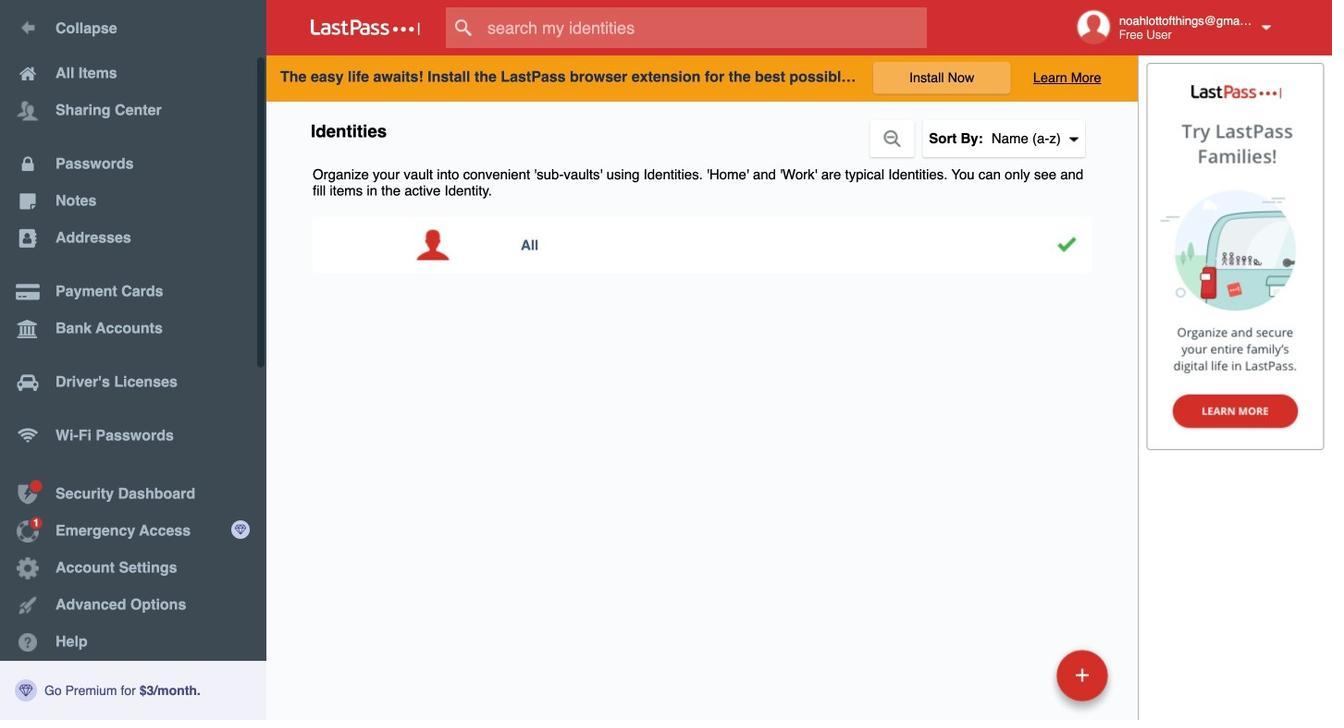 Task type: describe. For each thing, give the bounding box(es) containing it.
Search search field
[[446, 7, 963, 48]]

new item navigation
[[1050, 645, 1119, 721]]



Task type: vqa. For each thing, say whether or not it's contained in the screenshot.
New item Image
yes



Task type: locate. For each thing, give the bounding box(es) containing it.
vault options navigation
[[266, 102, 1138, 157]]

search my identities text field
[[446, 7, 963, 48]]

new item image
[[1076, 669, 1089, 682]]

main navigation navigation
[[0, 0, 266, 721]]

lastpass image
[[311, 19, 420, 36]]



